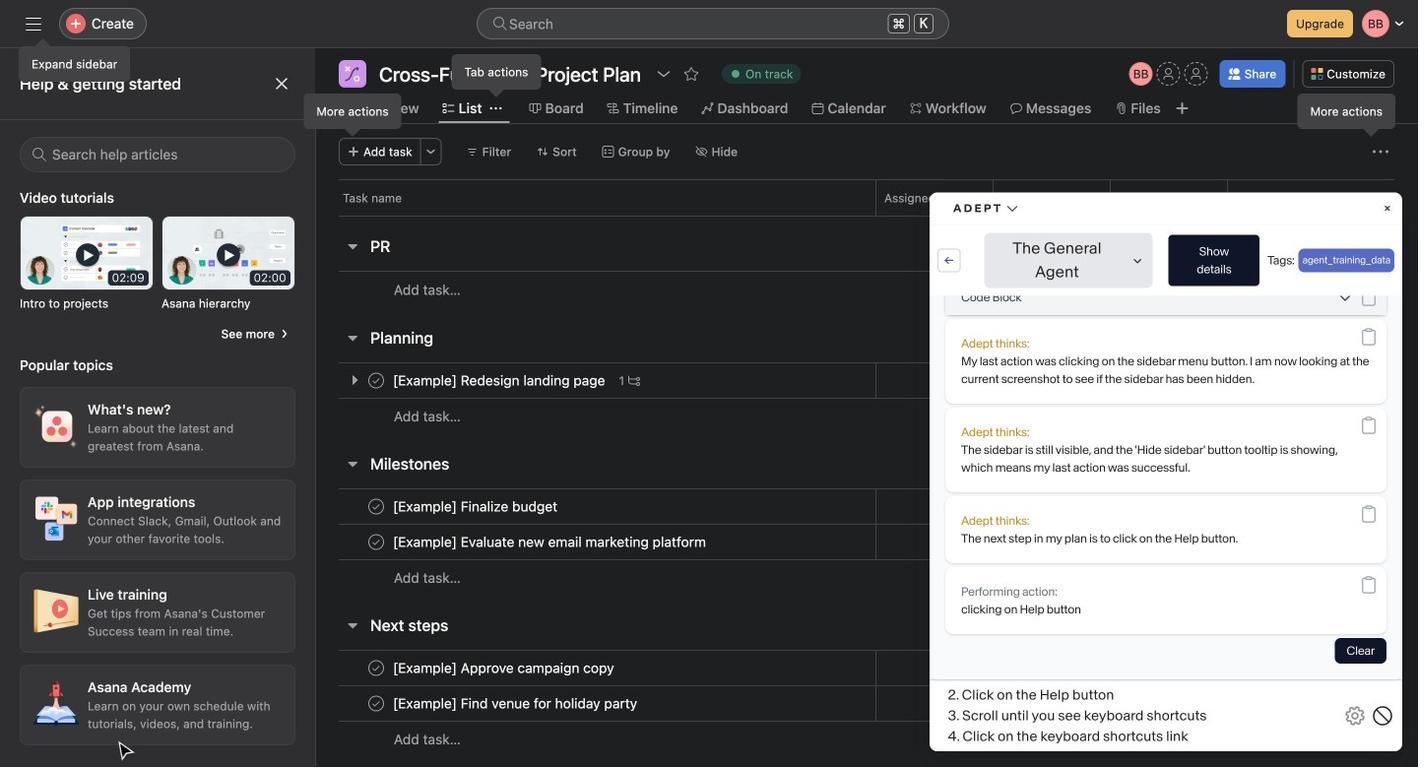 Task type: vqa. For each thing, say whether or not it's contained in the screenshot.
Asana Hierarchy image
yes



Task type: describe. For each thing, give the bounding box(es) containing it.
[example] approve campaign copy cell
[[315, 650, 876, 687]]

task name text field for mark complete checkbox in [example] evaluate new email marketing platform "cell"
[[389, 532, 712, 552]]

mark complete image for mark complete checkbox in the [example] redesign landing page 'cell'
[[364, 369, 388, 393]]

task name text field for [example] finalize budget cell
[[389, 497, 564, 517]]

tooltip up the tab actions image
[[453, 55, 540, 95]]

more actions image
[[1373, 144, 1389, 160]]

tooltip down expand sidebar "image"
[[20, 41, 129, 81]]

none field search help articles
[[20, 137, 295, 172]]

mark complete checkbox for task name text box in the [example] find venue for holiday party cell
[[364, 692, 388, 716]]

task name text field for mark complete checkbox inside the [example] approve campaign copy cell
[[389, 658, 620, 678]]

intro to projects image
[[21, 217, 153, 290]]

task name text field inside [example] redesign landing page 'cell'
[[389, 371, 611, 391]]

mark complete image for mark complete checkbox in [example] evaluate new email marketing platform "cell"
[[364, 530, 388, 554]]

header next steps tree grid
[[315, 650, 1418, 757]]

tab actions image
[[490, 102, 502, 114]]

manage project members image
[[1129, 62, 1153, 86]]

add to starred image
[[684, 66, 699, 82]]

line_and_symbols image
[[345, 66, 361, 82]]

[example] finalize budget cell
[[315, 489, 876, 525]]

mark complete image inside [example] find venue for holiday party cell
[[364, 692, 388, 716]]

none field search tasks, projects, and more
[[477, 8, 950, 39]]

1 subtask image
[[629, 375, 640, 387]]

show options for assignee column image
[[965, 192, 977, 204]]

show options image
[[656, 66, 672, 82]]

add tab image
[[1175, 100, 1191, 116]]

collapse task list for this group image
[[345, 238, 361, 254]]

asana hierarchy image
[[163, 217, 295, 290]]



Task type: locate. For each thing, give the bounding box(es) containing it.
mark complete checkbox for task name text box within [example] finalize budget cell
[[364, 495, 388, 519]]

None text field
[[374, 60, 646, 88]]

2 mark complete checkbox from the top
[[364, 692, 388, 716]]

tooltip up more actions image
[[1299, 95, 1395, 134]]

row
[[315, 179, 1418, 216], [339, 215, 1395, 217], [315, 271, 1418, 308], [315, 362, 1418, 399], [315, 398, 1418, 434], [315, 489, 1418, 525], [315, 524, 1418, 560], [315, 559, 1418, 596], [315, 650, 1418, 687], [315, 686, 1418, 722], [315, 721, 1418, 757]]

0 vertical spatial task name text field
[[389, 371, 611, 391]]

None field
[[477, 8, 950, 39], [20, 137, 295, 172]]

1 horizontal spatial none field
[[477, 8, 950, 39]]

task name text field inside [example] approve campaign copy cell
[[389, 658, 620, 678]]

1 vertical spatial none field
[[20, 137, 295, 172]]

2 task name text field from the top
[[389, 658, 620, 678]]

mark complete checkbox for [example] approve campaign copy cell
[[364, 656, 388, 680]]

2 vertical spatial collapse task list for this group image
[[345, 618, 361, 633]]

2 collapse task list for this group image from the top
[[345, 456, 361, 472]]

header milestones tree grid
[[315, 489, 1418, 596]]

0 vertical spatial mark complete checkbox
[[364, 369, 388, 393]]

Search help articles text field
[[20, 137, 295, 172]]

3 collapse task list for this group image from the top
[[345, 618, 361, 633]]

[example] evaluate new email marketing platform cell
[[315, 524, 876, 560]]

1 vertical spatial task name text field
[[389, 658, 620, 678]]

mark complete image for mark complete checkbox inside the [example] approve campaign copy cell
[[364, 656, 388, 680]]

0 vertical spatial mark complete checkbox
[[364, 495, 388, 519]]

task name text field inside [example] evaluate new email marketing platform "cell"
[[389, 532, 712, 552]]

3 mark complete image from the top
[[364, 656, 388, 680]]

0 horizontal spatial none field
[[20, 137, 295, 172]]

mark complete checkbox inside [example] evaluate new email marketing platform "cell"
[[364, 530, 388, 554]]

1 vertical spatial collapse task list for this group image
[[345, 456, 361, 472]]

1 task name text field from the top
[[389, 532, 712, 552]]

more actions image
[[425, 146, 437, 158]]

mark complete image inside [example] approve campaign copy cell
[[364, 656, 388, 680]]

[example] redesign landing page cell
[[315, 362, 876, 399]]

2 vertical spatial task name text field
[[389, 694, 643, 714]]

collapse task list for this group image for mark complete checkbox in the [example] redesign landing page 'cell'
[[345, 330, 361, 346]]

show options for priority column image
[[1200, 192, 1212, 204]]

1 mark complete checkbox from the top
[[364, 369, 388, 393]]

2 mark complete image from the top
[[364, 530, 388, 554]]

task name text field for [example] find venue for holiday party cell
[[389, 694, 643, 714]]

Mark complete checkbox
[[364, 369, 388, 393], [364, 530, 388, 554], [364, 656, 388, 680]]

2 mark complete checkbox from the top
[[364, 530, 388, 554]]

tooltip
[[20, 41, 129, 81], [453, 55, 540, 95], [305, 95, 401, 134], [1299, 95, 1395, 134]]

2 task name text field from the top
[[389, 497, 564, 517]]

task name text field inside [example] find venue for holiday party cell
[[389, 694, 643, 714]]

expand subtask list for the task [example] redesign landing page image
[[347, 372, 362, 388]]

Mark complete checkbox
[[364, 495, 388, 519], [364, 692, 388, 716]]

1 mark complete checkbox from the top
[[364, 495, 388, 519]]

0 vertical spatial collapse task list for this group image
[[345, 330, 361, 346]]

1 mark complete image from the top
[[364, 369, 388, 393]]

1 task name text field from the top
[[389, 371, 611, 391]]

show options for due date column image
[[1083, 192, 1094, 204]]

header planning tree grid
[[315, 362, 1418, 434]]

Task name text field
[[389, 532, 712, 552], [389, 658, 620, 678]]

0 vertical spatial task name text field
[[389, 532, 712, 552]]

0 vertical spatial none field
[[477, 8, 950, 39]]

1 vertical spatial task name text field
[[389, 497, 564, 517]]

mark complete image inside [example] evaluate new email marketing platform "cell"
[[364, 530, 388, 554]]

collapse task list for this group image for task name text box within [example] finalize budget cell
[[345, 456, 361, 472]]

Search tasks, projects, and more text field
[[477, 8, 950, 39]]

mark complete checkbox inside [example] find venue for holiday party cell
[[364, 692, 388, 716]]

mark complete checkbox inside [example] redesign landing page 'cell'
[[364, 369, 388, 393]]

mark complete checkbox for [example] evaluate new email marketing platform "cell"
[[364, 530, 388, 554]]

1 vertical spatial mark complete checkbox
[[364, 692, 388, 716]]

3 task name text field from the top
[[389, 694, 643, 714]]

2 vertical spatial mark complete checkbox
[[364, 656, 388, 680]]

1 vertical spatial mark complete checkbox
[[364, 530, 388, 554]]

task name text field up [example] find venue for holiday party cell
[[389, 658, 620, 678]]

task name text field down [example] finalize budget cell
[[389, 532, 712, 552]]

expand sidebar image
[[26, 16, 41, 32]]

task name text field inside [example] finalize budget cell
[[389, 497, 564, 517]]

3 mark complete checkbox from the top
[[364, 656, 388, 680]]

4 mark complete image from the top
[[364, 692, 388, 716]]

mark complete image
[[364, 369, 388, 393], [364, 530, 388, 554], [364, 656, 388, 680], [364, 692, 388, 716]]

close help & getting started image
[[274, 76, 290, 92]]

[example] find venue for holiday party cell
[[315, 686, 876, 722]]

collapse task list for this group image
[[345, 330, 361, 346], [345, 456, 361, 472], [345, 618, 361, 633]]

Task name text field
[[389, 371, 611, 391], [389, 497, 564, 517], [389, 694, 643, 714]]

mark complete checkbox inside [example] finalize budget cell
[[364, 495, 388, 519]]

tooltip down line_and_symbols image
[[305, 95, 401, 134]]

1 collapse task list for this group image from the top
[[345, 330, 361, 346]]

mark complete image
[[364, 495, 388, 519]]

mark complete checkbox inside [example] approve campaign copy cell
[[364, 656, 388, 680]]



